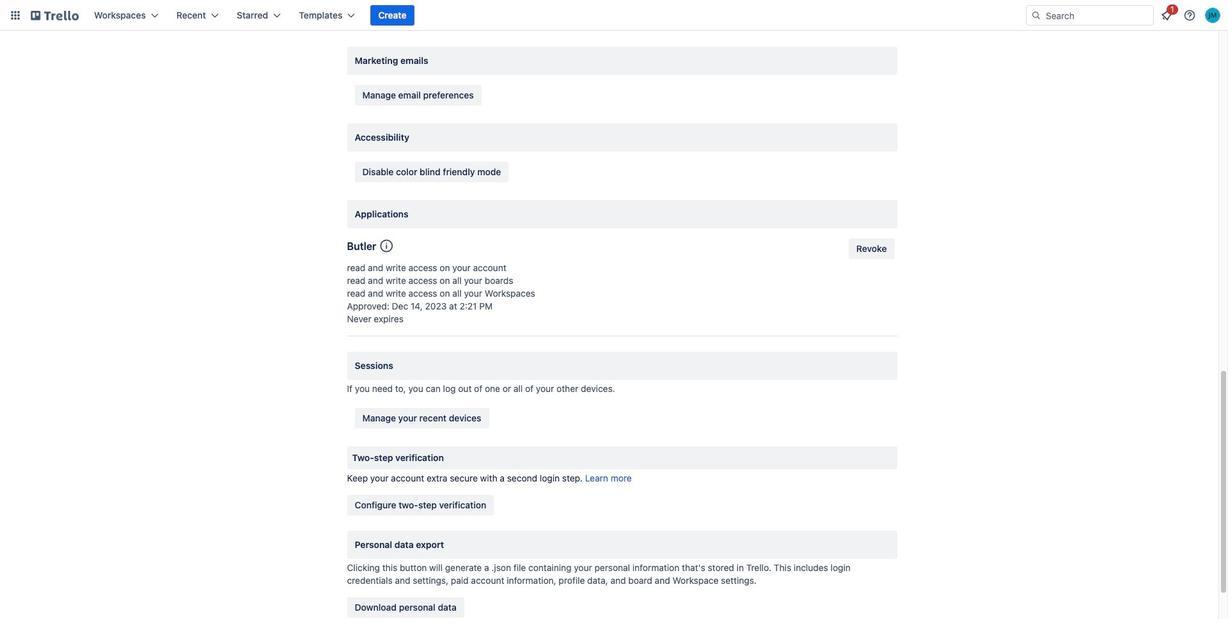 Task type: locate. For each thing, give the bounding box(es) containing it.
None button
[[849, 239, 895, 259]]

back to home image
[[31, 5, 79, 26]]

jeremy miller (jeremymiller198) image
[[1205, 8, 1221, 23]]

1 notification image
[[1159, 8, 1175, 23]]



Task type: vqa. For each thing, say whether or not it's contained in the screenshot.
"Primary" element
yes



Task type: describe. For each thing, give the bounding box(es) containing it.
Search field
[[1026, 5, 1154, 26]]

open information menu image
[[1184, 9, 1196, 22]]

primary element
[[0, 0, 1228, 31]]

search image
[[1031, 10, 1042, 20]]



